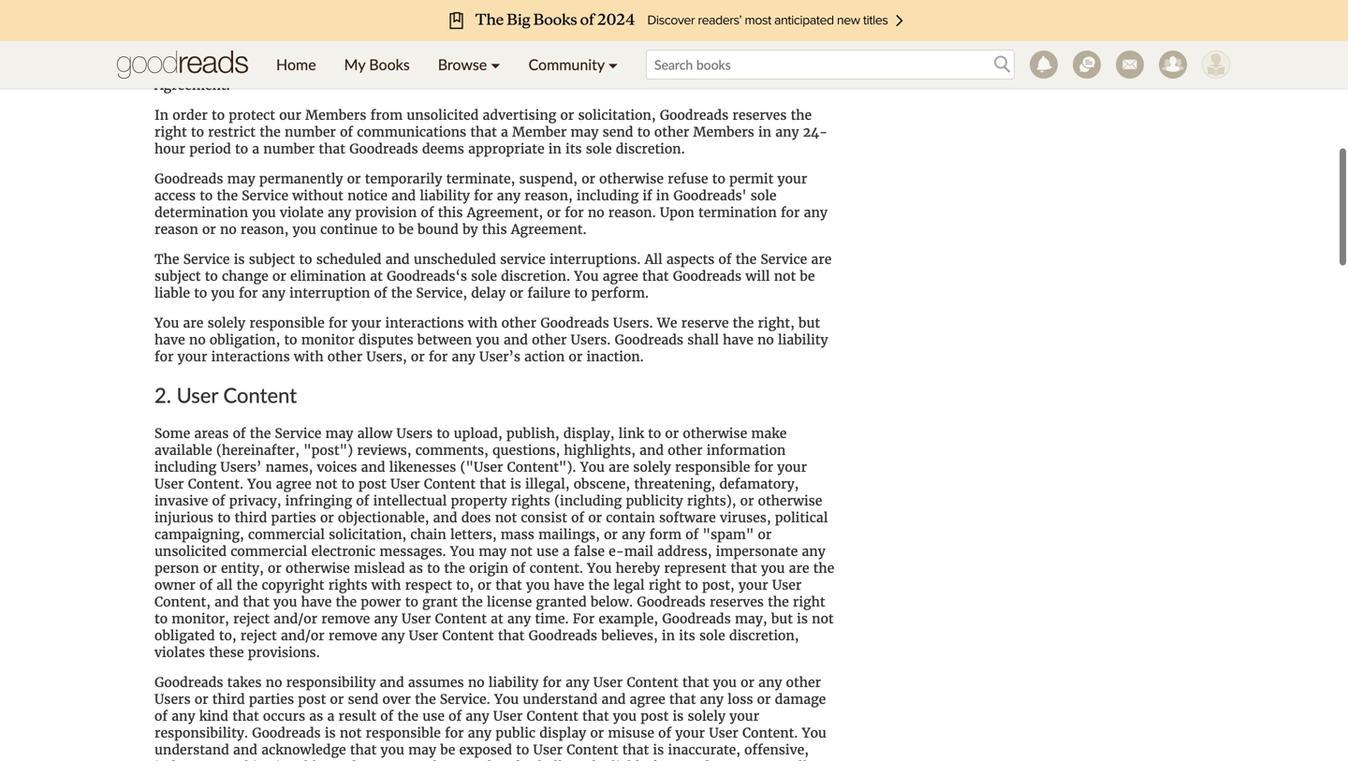 Task type: locate. For each thing, give the bounding box(es) containing it.
to inside you are solely responsible for your interactions with other goodreads users. we reserve the right, but have no obligation, to monitor disputes between you and other users. goodreads shall have no liability for your interactions with other users, or for any user's action or inaction.
[[284, 332, 297, 349]]

third up responsibility. on the left bottom of the page
[[212, 691, 245, 708]]

parties
[[271, 510, 316, 527], [249, 691, 294, 708]]

service,
[[416, 285, 467, 302]]

send
[[603, 124, 634, 141], [348, 691, 379, 708]]

1 horizontal spatial solely
[[634, 459, 672, 476]]

agree inside the service is subject to scheduled and unscheduled service interruptions. all aspects of the service are subject to change or elimination at goodreads's sole discretion. you agree that goodreads will not be liable to you for any interruption of the service, delay or failure to perform.
[[603, 268, 639, 285]]

1 horizontal spatial send
[[603, 124, 634, 141]]

reserve
[[682, 315, 729, 332]]

highlights,
[[564, 442, 636, 459]]

0 horizontal spatial liable
[[155, 285, 190, 302]]

its up suspend,
[[566, 141, 582, 158]]

you down damage
[[802, 725, 827, 742]]

0 horizontal spatial users
[[155, 691, 191, 708]]

1 vertical spatial rights
[[329, 577, 368, 594]]

solicitation,
[[578, 107, 656, 124], [329, 527, 407, 543]]

other up refuse
[[655, 124, 690, 141]]

1 horizontal spatial liability
[[489, 675, 539, 691]]

not
[[774, 268, 796, 285], [316, 476, 338, 493], [495, 510, 517, 527], [511, 543, 533, 560], [812, 611, 834, 628], [340, 725, 362, 742], [567, 759, 589, 762]]

goodreads down perform.
[[615, 332, 684, 349]]

the
[[791, 107, 812, 124], [260, 124, 281, 141], [217, 188, 238, 204], [736, 251, 757, 268], [391, 285, 412, 302], [733, 315, 754, 332], [250, 425, 271, 442], [444, 560, 465, 577], [814, 560, 835, 577], [237, 577, 258, 594], [589, 577, 610, 594], [336, 594, 357, 611], [462, 594, 483, 611], [768, 594, 789, 611], [415, 691, 436, 708], [398, 708, 419, 725]]

0 vertical spatial parties
[[271, 510, 316, 527]]

content. inside some areas of the service may allow users to upload, publish, display, link to or otherwise make available (hereinafter, "post") reviews, comments, questions, highlights, and other information including users' names, voices and likenesses ("user content"). you are solely responsible for your user content. you agree not to post user content that is illegal, obscene, threatening, defamatory, invasive of privacy, infringing of intellectual property rights (including publicity rights), or otherwise injurious to third parties or objectionable, and does not consist of or contain software viruses, political campaigning, commercial solicitation, chain letters, mass mailings, or any form of "spam" or unsolicited commercial electronic messages. you may not use a false e-mail address, impersonate any person or entity, or otherwise mislead as to the origin of content. you hereby represent that you are the owner of all the copyright rights with respect to, or that you have the legal right to post, your user content, and that you have the power to grant the license granted below. goodreads reserves the right to monitor, reject and/or remove any user content at any time. for example, goodreads may, but is not obligated to, reject and/or remove any user content that goodreads believes, in its sole discretion, violates these provisions.
[[188, 476, 244, 493]]

0 horizontal spatial its
[[566, 141, 582, 158]]

agreement.
[[511, 221, 587, 238]]

is left inaccurate,
[[653, 742, 664, 759]]

inbox image
[[1117, 51, 1145, 79]]

1 vertical spatial as
[[309, 708, 323, 725]]

1 horizontal spatial post
[[359, 476, 387, 493]]

and up misuse
[[602, 691, 626, 708]]

content down grant
[[442, 628, 494, 645]]

0 horizontal spatial members
[[306, 107, 367, 124]]

use
[[537, 543, 559, 560], [423, 708, 445, 725]]

0 horizontal spatial at
[[370, 268, 383, 285]]

its inside some areas of the service may allow users to upload, publish, display, link to or otherwise make available (hereinafter, "post") reviews, comments, questions, highlights, and other information including users' names, voices and likenesses ("user content"). you are solely responsible for your user content. you agree not to post user content that is illegal, obscene, threatening, defamatory, invasive of privacy, infringing of intellectual property rights (including publicity rights), or otherwise injurious to third parties or objectionable, and does not consist of or contain software viruses, political campaigning, commercial solicitation, chain letters, mass mailings, or any form of "spam" or unsolicited commercial electronic messages. you may not use a false e-mail address, impersonate any person or entity, or otherwise mislead as to the origin of content. you hereby represent that you are the owner of all the copyright rights with respect to, or that you have the legal right to post, your user content, and that you have the power to grant the license granted below. goodreads reserves the right to monitor, reject and/or remove any user content at any time. for example, goodreads may, but is not obligated to, reject and/or remove any user content that goodreads believes, in its sole discretion, violates these provisions.
[[679, 628, 696, 645]]

for up obligation,
[[239, 285, 258, 302]]

home link
[[262, 41, 330, 88]]

liability inside you are solely responsible for your interactions with other goodreads users. we reserve the right, but have no obligation, to monitor disputes between you and other users. goodreads shall have no liability for your interactions with other users, or for any user's action or inaction.
[[778, 332, 829, 349]]

voices
[[317, 459, 357, 476]]

1 horizontal spatial ▾
[[609, 55, 618, 74]]

home
[[276, 55, 316, 74]]

license
[[487, 594, 532, 611]]

content,
[[155, 594, 211, 611]]

liability inside goodreads may permanently or temporarily terminate, suspend, or otherwise refuse to permit your access to the service without notice and liability for any reason, including if in goodreads' sole determination you violate any provision of this agreement, or for no reason. upon termination for any reason or no reason, you continue to be bound by this agreement.
[[420, 188, 470, 204]]

shall down display
[[531, 759, 563, 762]]

consist
[[521, 510, 568, 527]]

and down result
[[332, 759, 357, 762]]

for down suspend,
[[565, 204, 584, 221]]

objectionable, up messages.
[[338, 510, 429, 527]]

1 horizontal spatial this
[[482, 221, 507, 238]]

0 vertical spatial liability
[[420, 188, 470, 204]]

24-
[[804, 124, 828, 141]]

post,
[[703, 577, 735, 594]]

chain
[[411, 527, 447, 543]]

parties down provisions.
[[249, 691, 294, 708]]

a left false
[[563, 543, 570, 560]]

1 vertical spatial with
[[294, 349, 324, 365]]

damages
[[702, 759, 760, 762]]

understand down kind
[[155, 742, 229, 759]]

parties inside goodreads takes no responsibility and assumes no liability for any user content that you or any other users or third parties post or send over the service. you understand and agree that any loss or damage of any kind that occurs as a result of the use of any user content that you post is solely your responsibility. goodreads is not responsible for any public display or misuse of your user content. you understand and acknowledge that you may be exposed to user content that is inaccurate, offensive, indecent, or objectionable, and you agree that goodreads shall not be liable for any damages you a
[[249, 691, 294, 708]]

the left the legal
[[589, 577, 610, 594]]

goodreads down failure
[[541, 315, 610, 332]]

campaigning,
[[155, 527, 244, 543]]

comments,
[[416, 442, 489, 459]]

1 horizontal spatial objectionable,
[[338, 510, 429, 527]]

1 horizontal spatial to,
[[456, 577, 474, 594]]

1 horizontal spatial solicitation,
[[578, 107, 656, 124]]

users up responsibility. on the left bottom of the page
[[155, 691, 191, 708]]

1 vertical spatial send
[[348, 691, 379, 708]]

0 horizontal spatial right
[[155, 124, 187, 141]]

your
[[778, 171, 808, 188], [352, 315, 382, 332], [178, 349, 207, 365], [778, 459, 808, 476], [739, 577, 769, 594], [730, 708, 760, 725], [676, 725, 705, 742]]

in inside some areas of the service may allow users to upload, publish, display, link to or otherwise make available (hereinafter, "post") reviews, comments, questions, highlights, and other information including users' names, voices and likenesses ("user content"). you are solely responsible for your user content. you agree not to post user content that is illegal, obscene, threatening, defamatory, invasive of privacy, infringing of intellectual property rights (including publicity rights), or otherwise injurious to third parties or objectionable, and does not consist of or contain software viruses, political campaigning, commercial solicitation, chain letters, mass mailings, or any form of "spam" or unsolicited commercial electronic messages. you may not use a false e-mail address, impersonate any person or entity, or otherwise mislead as to the origin of content. you hereby represent that you are the owner of all the copyright rights with respect to, or that you have the legal right to post, your user content, and that you have the power to grant the license granted below. goodreads reserves the right to monitor, reject and/or remove any user content at any time. for example, goodreads may, but is not obligated to, reject and/or remove any user content that goodreads believes, in its sole discretion, violates these provisions.
[[662, 628, 675, 645]]

1 horizontal spatial at
[[491, 611, 504, 628]]

electronic
[[311, 543, 376, 560]]

2 horizontal spatial post
[[641, 708, 669, 725]]

0 vertical spatial third
[[235, 510, 267, 527]]

or up electronic
[[320, 510, 334, 527]]

are inside the service is subject to scheduled and unscheduled service interruptions. all aspects of the service are subject to change or elimination at goodreads's sole discretion. you agree that goodreads will not be liable to you for any interruption of the service, delay or failure to perform.
[[812, 251, 832, 268]]

post down reviews,
[[359, 476, 387, 493]]

1 horizontal spatial shall
[[688, 332, 719, 349]]

0 horizontal spatial discretion.
[[501, 268, 571, 285]]

any left time.
[[508, 611, 531, 628]]

may up voices at the bottom left
[[326, 425, 354, 442]]

solicitation, inside in order to protect our members from unsolicited advertising or solicitation, goodreads reserves the right to restrict the number of communications that a member may send to other members in any 24- hour period to a number that goodreads deems appropriate in its sole discretion.
[[578, 107, 656, 124]]

user right exposed
[[534, 742, 563, 759]]

service.
[[440, 691, 491, 708]]

reserves inside in order to protect our members from unsolicited advertising or solicitation, goodreads reserves the right to restrict the number of communications that a member may send to other members in any 24- hour period to a number that goodreads deems appropriate in its sole discretion.
[[733, 107, 787, 124]]

0 vertical spatial send
[[603, 124, 634, 141]]

no up change
[[220, 221, 237, 238]]

between
[[418, 332, 472, 349]]

1 horizontal spatial reason,
[[525, 188, 573, 204]]

2 horizontal spatial solely
[[688, 708, 726, 725]]

0 horizontal spatial interactions
[[211, 349, 290, 365]]

2 horizontal spatial liability
[[778, 332, 829, 349]]

at right elimination
[[370, 268, 383, 285]]

use inside goodreads takes no responsibility and assumes no liability for any user content that you or any other users or third parties post or send over the service. you understand and agree that any loss or damage of any kind that occurs as a result of the use of any user content that you post is solely your responsibility. goodreads is not responsible for any public display or misuse of your user content. you understand and acknowledge that you may be exposed to user content that is inaccurate, offensive, indecent, or objectionable, and you agree that goodreads shall not be liable for any damages you a
[[423, 708, 445, 725]]

0 horizontal spatial including
[[155, 459, 217, 476]]

objectionable, inside goodreads takes no responsibility and assumes no liability for any user content that you or any other users or third parties post or send over the service. you understand and agree that any loss or damage of any kind that occurs as a result of the use of any user content that you post is solely your responsibility. goodreads is not responsible for any public display or misuse of your user content. you understand and acknowledge that you may be exposed to user content that is inaccurate, offensive, indecent, or objectionable, and you agree that goodreads shall not be liable for any damages you a
[[237, 759, 328, 762]]

goodreads may permanently or temporarily terminate, suspend, or otherwise refuse to permit your access to the service without notice and liability for any reason, including if in goodreads' sole determination you violate any provision of this agreement, or for no reason. upon termination for any reason or no reason, you continue to be bound by this agreement.
[[155, 171, 828, 238]]

2 ▾ from the left
[[609, 55, 618, 74]]

2 vertical spatial solely
[[688, 708, 726, 725]]

content up (hereinafter,
[[223, 383, 297, 407]]

for up 2.
[[155, 349, 174, 365]]

1 vertical spatial but
[[772, 611, 793, 628]]

solely up publicity
[[634, 459, 672, 476]]

unsolicited inside in order to protect our members from unsolicited advertising or solicitation, goodreads reserves the right to restrict the number of communications that a member may send to other members in any 24- hour period to a number that goodreads deems appropriate in its sole discretion.
[[407, 107, 479, 124]]

or right change
[[273, 268, 286, 285]]

other left users,
[[328, 349, 363, 365]]

liable
[[155, 285, 190, 302], [612, 759, 647, 762]]

0 vertical spatial use
[[537, 543, 559, 560]]

or right the action
[[569, 349, 583, 365]]

1 vertical spatial its
[[679, 628, 696, 645]]

0 horizontal spatial unsolicited
[[155, 543, 227, 560]]

1 vertical spatial objectionable,
[[237, 759, 328, 762]]

0 horizontal spatial content.
[[188, 476, 244, 493]]

otherwise inside goodreads may permanently or temporarily terminate, suspend, or otherwise refuse to permit your access to the service without notice and liability for any reason, including if in goodreads' sole determination you violate any provision of this agreement, or for no reason. upon termination for any reason or no reason, you continue to be bound by this agreement.
[[600, 171, 664, 188]]

subject
[[249, 251, 295, 268], [155, 268, 201, 285]]

▾ inside "dropdown button"
[[491, 55, 501, 74]]

that up inaccurate,
[[670, 691, 696, 708]]

owner
[[155, 577, 196, 594]]

damage
[[775, 691, 826, 708]]

sole inside the service is subject to scheduled and unscheduled service interruptions. all aspects of the service are subject to change or elimination at goodreads's sole discretion. you agree that goodreads will not be liable to you for any interruption of the service, delay or failure to perform.
[[471, 268, 497, 285]]

0 vertical spatial as
[[409, 560, 423, 577]]

of right areas
[[233, 425, 246, 442]]

a inside goodreads takes no responsibility and assumes no liability for any user content that you or any other users or third parties post or send over the service. you understand and agree that any loss or damage of any kind that occurs as a result of the use of any user content that you post is solely your responsibility. goodreads is not responsible for any public display or misuse of your user content. you understand and acknowledge that you may be exposed to user content that is inaccurate, offensive, indecent, or objectionable, and you agree that goodreads shall not be liable for any damages you a
[[327, 708, 335, 725]]

injurious
[[155, 510, 214, 527]]

menu
[[262, 41, 632, 88]]

0 horizontal spatial but
[[772, 611, 793, 628]]

▾ for community ▾
[[609, 55, 618, 74]]

responsibility.
[[155, 725, 248, 742]]

0 horizontal spatial shall
[[531, 759, 563, 762]]

1 ▾ from the left
[[491, 55, 501, 74]]

responsible
[[249, 315, 325, 332], [675, 459, 751, 476], [366, 725, 441, 742]]

member
[[513, 124, 567, 141]]

▾ right browse
[[491, 55, 501, 74]]

not right will
[[774, 268, 796, 285]]

0 horizontal spatial responsible
[[249, 315, 325, 332]]

2 horizontal spatial responsible
[[675, 459, 751, 476]]

letters,
[[451, 527, 497, 543]]

0 vertical spatial solicitation,
[[578, 107, 656, 124]]

agree inside some areas of the service may allow users to upload, publish, display, link to or otherwise make available (hereinafter, "post") reviews, comments, questions, highlights, and other information including users' names, voices and likenesses ("user content"). you are solely responsible for your user content. you agree not to post user content that is illegal, obscene, threatening, defamatory, invasive of privacy, infringing of intellectual property rights (including publicity rights), or otherwise injurious to third parties or objectionable, and does not consist of or contain software viruses, political campaigning, commercial solicitation, chain letters, mass mailings, or any form of "spam" or unsolicited commercial electronic messages. you may not use a false e-mail address, impersonate any person or entity, or otherwise mislead as to the origin of content. you hereby represent that you are the owner of all the copyright rights with respect to, or that you have the legal right to post, your user content, and that you have the power to grant the license granted below. goodreads reserves the right to monitor, reject and/or remove any user content at any time. for example, goodreads may, but is not obligated to, reject and/or remove any user content that goodreads believes, in its sole discretion, violates these provisions.
[[276, 476, 312, 493]]

Search for books to add to your shelves search field
[[646, 50, 1015, 80]]

community
[[529, 55, 605, 74]]

names,
[[266, 459, 313, 476]]

discretion. inside in order to protect our members from unsolicited advertising or solicitation, goodreads reserves the right to restrict the number of communications that a member may send to other members in any 24- hour period to a number that goodreads deems appropriate in its sole discretion.
[[616, 141, 685, 158]]

of left all
[[200, 577, 213, 594]]

solely inside goodreads takes no responsibility and assumes no liability for any user content that you or any other users or third parties post or send over the service. you understand and agree that any loss or damage of any kind that occurs as a result of the use of any user content that you post is solely your responsibility. goodreads is not responsible for any public display or misuse of your user content. you understand and acknowledge that you may be exposed to user content that is inaccurate, offensive, indecent, or objectionable, and you agree that goodreads shall not be liable for any damages you a
[[688, 708, 726, 725]]

and left does
[[433, 510, 458, 527]]

commercial down privacy,
[[248, 527, 325, 543]]

post up inaccurate,
[[641, 708, 669, 725]]

are right will
[[812, 251, 832, 268]]

0 vertical spatial responsible
[[249, 315, 325, 332]]

post left result
[[298, 691, 326, 708]]

right inside in order to protect our members from unsolicited advertising or solicitation, goodreads reserves the right to restrict the number of communications that a member may send to other members in any 24- hour period to a number that goodreads deems appropriate in its sole discretion.
[[155, 124, 187, 141]]

0 vertical spatial liable
[[155, 285, 190, 302]]

1 vertical spatial liable
[[612, 759, 647, 762]]

2 vertical spatial with
[[372, 577, 401, 594]]

1 vertical spatial liability
[[778, 332, 829, 349]]

0 vertical spatial but
[[799, 315, 821, 332]]

1 vertical spatial unsolicited
[[155, 543, 227, 560]]

any down political
[[802, 543, 826, 560]]

1 horizontal spatial understand
[[523, 691, 598, 708]]

any down mislead
[[374, 611, 398, 628]]

of down temporarily
[[421, 204, 434, 221]]

service
[[500, 251, 546, 268]]

example,
[[599, 611, 659, 628]]

other up threatening,
[[668, 442, 703, 459]]

hereby
[[616, 560, 661, 577]]

over
[[383, 691, 411, 708]]

solely up inaccurate,
[[688, 708, 726, 725]]

2 vertical spatial liability
[[489, 675, 539, 691]]

may inside in order to protect our members from unsolicited advertising or solicitation, goodreads reserves the right to restrict the number of communications that a member may send to other members in any 24- hour period to a number that goodreads deems appropriate in its sole discretion.
[[571, 124, 599, 141]]

all
[[217, 577, 233, 594]]

obligation,
[[210, 332, 280, 349]]

0 vertical spatial interactions
[[385, 315, 464, 332]]

remove
[[322, 611, 370, 628], [329, 628, 377, 645]]

0 vertical spatial users
[[397, 425, 433, 442]]

0 vertical spatial unsolicited
[[407, 107, 479, 124]]

may inside goodreads may permanently or temporarily terminate, suspend, or otherwise refuse to permit your access to the service without notice and liability for any reason, including if in goodreads' sole determination you violate any provision of this agreement, or for no reason. upon termination for any reason or no reason, you continue to be bound by this agreement.
[[227, 171, 255, 188]]

1 vertical spatial users
[[155, 691, 191, 708]]

at
[[370, 268, 383, 285], [491, 611, 504, 628]]

0 vertical spatial understand
[[523, 691, 598, 708]]

2 horizontal spatial with
[[468, 315, 498, 332]]

solely down change
[[208, 315, 246, 332]]

as inside goodreads takes no responsibility and assumes no liability for any user content that you or any other users or third parties post or send over the service. you understand and agree that any loss or damage of any kind that occurs as a result of the use of any user content that you post is solely your responsibility. goodreads is not responsible for any public display or misuse of your user content. you understand and acknowledge that you may be exposed to user content that is inaccurate, offensive, indecent, or objectionable, and you agree that goodreads shall not be liable for any damages you a
[[309, 708, 323, 725]]

violates
[[155, 645, 205, 662]]

books
[[369, 55, 410, 74]]

1 vertical spatial parties
[[249, 691, 294, 708]]

display,
[[564, 425, 615, 442]]

but inside some areas of the service may allow users to upload, publish, display, link to or otherwise make available (hereinafter, "post") reviews, comments, questions, highlights, and other information including users' names, voices and likenesses ("user content"). you are solely responsible for your user content. you agree not to post user content that is illegal, obscene, threatening, defamatory, invasive of privacy, infringing of intellectual property rights (including publicity rights), or otherwise injurious to third parties or objectionable, and does not consist of or contain software viruses, political campaigning, commercial solicitation, chain letters, mass mailings, or any form of "spam" or unsolicited commercial electronic messages. you may not use a false e-mail address, impersonate any person or entity, or otherwise mislead as to the origin of content. you hereby represent that you are the owner of all the copyright rights with respect to, or that you have the legal right to post, your user content, and that you have the power to grant the license granted below. goodreads reserves the right to monitor, reject and/or remove any user content at any time. for example, goodreads may, but is not obligated to, reject and/or remove any user content that goodreads believes, in its sole discretion, violates these provisions.
[[772, 611, 793, 628]]

loss
[[728, 691, 754, 708]]

1 horizontal spatial interactions
[[385, 315, 464, 332]]

any inside in order to protect our members from unsolicited advertising or solicitation, goodreads reserves the right to restrict the number of communications that a member may send to other members in any 24- hour period to a number that goodreads deems appropriate in its sole discretion.
[[776, 124, 800, 141]]

1 horizontal spatial users
[[397, 425, 433, 442]]

▾ for browse ▾
[[491, 55, 501, 74]]

other up user's
[[502, 315, 537, 332]]

may down over
[[409, 742, 437, 759]]

that right all
[[243, 594, 270, 611]]

1 horizontal spatial content.
[[743, 725, 798, 742]]

you down the
[[155, 315, 179, 332]]

that
[[471, 124, 497, 141], [319, 141, 346, 158], [643, 268, 669, 285], [480, 476, 507, 493], [731, 560, 758, 577], [496, 577, 522, 594], [243, 594, 270, 611], [498, 628, 525, 645], [683, 675, 710, 691], [670, 691, 696, 708], [232, 708, 259, 725], [583, 708, 609, 725], [350, 742, 377, 759], [623, 742, 649, 759], [428, 759, 455, 762]]

or right delay in the top left of the page
[[510, 285, 524, 302]]

1 vertical spatial content.
[[743, 725, 798, 742]]

sole inside in order to protect our members from unsolicited advertising or solicitation, goodreads reserves the right to restrict the number of communications that a member may send to other members in any 24- hour period to a number that goodreads deems appropriate in its sole discretion.
[[586, 141, 612, 158]]

number
[[285, 124, 336, 141], [263, 141, 315, 158]]

of inside goodreads may permanently or temporarily terminate, suspend, or otherwise refuse to permit your access to the service without notice and liability for any reason, including if in goodreads' sole determination you violate any provision of this agreement, or for no reason. upon termination for any reason or no reason, you continue to be bound by this agreement.
[[421, 204, 434, 221]]

liable down misuse
[[612, 759, 647, 762]]

origin
[[469, 560, 509, 577]]

of down voices at the bottom left
[[356, 493, 369, 510]]

1 horizontal spatial as
[[409, 560, 423, 577]]

▾ inside popup button
[[609, 55, 618, 74]]

scheduled
[[316, 251, 382, 268]]

1 vertical spatial reason,
[[241, 221, 289, 238]]

sole inside goodreads may permanently or temporarily terminate, suspend, or otherwise refuse to permit your access to the service without notice and liability for any reason, including if in goodreads' sole determination you violate any provision of this agreement, or for no reason. upon termination for any reason or no reason, you continue to be bound by this agreement.
[[751, 188, 777, 204]]

2 vertical spatial responsible
[[366, 725, 441, 742]]

or right occurs
[[330, 691, 344, 708]]

any left kind
[[172, 708, 195, 725]]

that inside the service is subject to scheduled and unscheduled service interruptions. all aspects of the service are subject to change or elimination at goodreads's sole discretion. you agree that goodreads will not be liable to you for any interruption of the service, delay or failure to perform.
[[643, 268, 669, 285]]

reject up these
[[233, 611, 270, 628]]

be inside the service is subject to scheduled and unscheduled service interruptions. all aspects of the service are subject to change or elimination at goodreads's sole discretion. you agree that goodreads will not be liable to you for any interruption of the service, delay or failure to perform.
[[800, 268, 815, 285]]

0 vertical spatial solely
[[208, 315, 246, 332]]

1 horizontal spatial right
[[649, 577, 681, 594]]

or
[[561, 107, 574, 124], [347, 171, 361, 188], [582, 171, 596, 188], [547, 204, 561, 221], [202, 221, 216, 238], [273, 268, 286, 285], [510, 285, 524, 302], [411, 349, 425, 365], [569, 349, 583, 365], [665, 425, 679, 442], [741, 493, 754, 510], [320, 510, 334, 527], [589, 510, 602, 527], [604, 527, 618, 543], [758, 527, 772, 543], [203, 560, 217, 577], [268, 560, 282, 577], [478, 577, 492, 594], [741, 675, 755, 691], [195, 691, 209, 708], [330, 691, 344, 708], [758, 691, 771, 708], [591, 725, 604, 742], [219, 759, 233, 762]]

objectionable,
[[338, 510, 429, 527], [237, 759, 328, 762]]

not inside the service is subject to scheduled and unscheduled service interruptions. all aspects of the service are subject to change or elimination at goodreads's sole discretion. you agree that goodreads will not be liable to you for any interruption of the service, delay or failure to perform.
[[774, 268, 796, 285]]

and inside you are solely responsible for your interactions with other goodreads users. we reserve the right, but have no obligation, to monitor disputes between you and other users. goodreads shall have no liability for your interactions with other users, or for any user's action or inaction.
[[504, 332, 528, 349]]

some
[[155, 425, 190, 442]]

mailings,
[[539, 527, 600, 543]]

the inside you are solely responsible for your interactions with other goodreads users. we reserve the right, but have no obligation, to monitor disputes between you and other users. goodreads shall have no liability for your interactions with other users, or for any user's action or inaction.
[[733, 315, 754, 332]]

as down the chain
[[409, 560, 423, 577]]

right up discretion,
[[793, 594, 826, 611]]

reviews,
[[357, 442, 412, 459]]

as
[[409, 560, 423, 577], [309, 708, 323, 725]]

0 horizontal spatial ▾
[[491, 55, 501, 74]]

other inside some areas of the service may allow users to upload, publish, display, link to or otherwise make available (hereinafter, "post") reviews, comments, questions, highlights, and other information including users' names, voices and likenesses ("user content"). you are solely responsible for your user content. you agree not to post user content that is illegal, obscene, threatening, defamatory, invasive of privacy, infringing of intellectual property rights (including publicity rights), or otherwise injurious to third parties or objectionable, and does not consist of or contain software viruses, political campaigning, commercial solicitation, chain letters, mass mailings, or any form of "spam" or unsolicited commercial electronic messages. you may not use a false e-mail address, impersonate any person or entity, or otherwise mislead as to the origin of content. you hereby represent that you are the owner of all the copyright rights with respect to, or that you have the legal right to post, your user content, and that you have the power to grant the license granted below. goodreads reserves the right to monitor, reject and/or remove any user content at any time. for example, goodreads may, but is not obligated to, reject and/or remove any user content that goodreads believes, in its sole discretion, violates these provisions.
[[668, 442, 703, 459]]

represent
[[664, 560, 727, 577]]

access
[[155, 188, 196, 204]]

publicity
[[626, 493, 684, 510]]

send right member
[[603, 124, 634, 141]]

third up entity,
[[235, 510, 267, 527]]

1 vertical spatial third
[[212, 691, 245, 708]]

0 horizontal spatial with
[[294, 349, 324, 365]]

0 vertical spatial content.
[[188, 476, 244, 493]]

interactions down service,
[[385, 315, 464, 332]]

john smith image
[[1203, 51, 1231, 79]]

1 vertical spatial including
[[155, 459, 217, 476]]

goodreads up reserve
[[673, 268, 742, 285]]

0 horizontal spatial solely
[[208, 315, 246, 332]]

1 vertical spatial discretion.
[[501, 268, 571, 285]]

or right link
[[665, 425, 679, 442]]

users inside goodreads takes no responsibility and assumes no liability for any user content that you or any other users or third parties post or send over the service. you understand and agree that any loss or damage of any kind that occurs as a result of the use of any user content that you post is solely your responsibility. goodreads is not responsible for any public display or misuse of your user content. you understand and acknowledge that you may be exposed to user content that is inaccurate, offensive, indecent, or objectionable, and you agree that goodreads shall not be liable for any damages you a
[[155, 691, 191, 708]]

takes
[[227, 675, 262, 691]]

acknowledge
[[262, 742, 346, 759]]

its right believes,
[[679, 628, 696, 645]]

is
[[234, 251, 245, 268], [510, 476, 522, 493], [797, 611, 808, 628], [673, 708, 684, 725], [325, 725, 336, 742], [653, 742, 664, 759]]

user down impersonate
[[773, 577, 802, 594]]

without
[[292, 188, 344, 204]]

0 vertical spatial reason,
[[525, 188, 573, 204]]

of right consist on the bottom left of the page
[[572, 510, 585, 527]]

sole right goodreads'
[[751, 188, 777, 204]]

or right "spam"
[[758, 527, 772, 543]]

you down discretion,
[[713, 675, 737, 691]]

1 vertical spatial understand
[[155, 742, 229, 759]]

1 vertical spatial shall
[[531, 759, 563, 762]]

0 horizontal spatial as
[[309, 708, 323, 725]]

the left 'power'
[[336, 594, 357, 611]]

browse
[[438, 55, 487, 74]]

1 horizontal spatial liable
[[612, 759, 647, 762]]

1 horizontal spatial its
[[679, 628, 696, 645]]

1 vertical spatial interactions
[[211, 349, 290, 365]]

you right failure
[[574, 268, 599, 285]]

users,
[[367, 349, 407, 365]]

shall inside you are solely responsible for your interactions with other goodreads users. we reserve the right, but have no obligation, to monitor disputes between you and other users. goodreads shall have no liability for your interactions with other users, or for any user's action or inaction.
[[688, 332, 719, 349]]

a left member
[[501, 124, 509, 141]]

other inside in order to protect our members from unsolicited advertising or solicitation, goodreads reserves the right to restrict the number of communications that a member may send to other members in any 24- hour period to a number that goodreads deems appropriate in its sole discretion.
[[655, 124, 690, 141]]

including inside some areas of the service may allow users to upload, publish, display, link to or otherwise make available (hereinafter, "post") reviews, comments, questions, highlights, and other information including users' names, voices and likenesses ("user content"). you are solely responsible for your user content. you agree not to post user content that is illegal, obscene, threatening, defamatory, invasive of privacy, infringing of intellectual property rights (including publicity rights), or otherwise injurious to third parties or objectionable, and does not consist of or contain software viruses, political campaigning, commercial solicitation, chain letters, mass mailings, or any form of "spam" or unsolicited commercial electronic messages. you may not use a false e-mail address, impersonate any person or entity, or otherwise mislead as to the origin of content. you hereby represent that you are the owner of all the copyright rights with respect to, or that you have the legal right to post, your user content, and that you have the power to grant the license granted below. goodreads reserves the right to monitor, reject and/or remove any user content at any time. for example, goodreads may, but is not obligated to, reject and/or remove any user content that goodreads believes, in its sole discretion, violates these provisions.
[[155, 459, 217, 476]]

illegal,
[[526, 476, 570, 493]]

0 vertical spatial discretion.
[[616, 141, 685, 158]]

send inside goodreads takes no responsibility and assumes no liability for any user content that you or any other users or third parties post or send over the service. you understand and agree that any loss or damage of any kind that occurs as a result of the use of any user content that you post is solely your responsibility. goodreads is not responsible for any public display or misuse of your user content. you understand and acknowledge that you may be exposed to user content that is inaccurate, offensive, indecent, or objectionable, and you agree that goodreads shall not be liable for any damages you a
[[348, 691, 379, 708]]

1 horizontal spatial but
[[799, 315, 821, 332]]

0 vertical spatial at
[[370, 268, 383, 285]]

understand
[[523, 691, 598, 708], [155, 742, 229, 759]]

mail
[[625, 543, 654, 560]]

at down origin
[[491, 611, 504, 628]]

interactions up '2. user content'
[[211, 349, 290, 365]]

including
[[577, 188, 639, 204], [155, 459, 217, 476]]

0 horizontal spatial understand
[[155, 742, 229, 759]]

have up 2.
[[155, 332, 185, 349]]

may right member
[[571, 124, 599, 141]]

0 vertical spatial rights
[[511, 493, 551, 510]]

Search books text field
[[646, 50, 1015, 80]]

display
[[540, 725, 587, 742]]

notifications image
[[1030, 51, 1059, 79]]

1 vertical spatial at
[[491, 611, 504, 628]]

for
[[474, 188, 493, 204], [565, 204, 584, 221], [781, 204, 800, 221], [239, 285, 258, 302], [329, 315, 348, 332], [155, 349, 174, 365], [429, 349, 448, 365], [755, 459, 774, 476], [543, 675, 562, 691], [445, 725, 464, 742], [651, 759, 670, 762]]

reject
[[233, 611, 270, 628], [241, 628, 277, 645]]

is left result
[[325, 725, 336, 742]]

make
[[752, 425, 787, 442]]

members up permit
[[694, 124, 755, 141]]

unsolicited up deems on the top
[[407, 107, 479, 124]]

are down link
[[609, 459, 630, 476]]

defamatory,
[[720, 476, 799, 493]]

the inside goodreads may permanently or temporarily terminate, suspend, or otherwise refuse to permit your access to the service without notice and liability for any reason, including if in goodreads' sole determination you violate any provision of this agreement, or for no reason. upon termination for any reason or no reason, you continue to be bound by this agreement.
[[217, 188, 238, 204]]

goodreads down from
[[350, 141, 418, 158]]

1 vertical spatial solely
[[634, 459, 672, 476]]

order
[[173, 107, 208, 124]]

at inside some areas of the service may allow users to upload, publish, display, link to or otherwise make available (hereinafter, "post") reviews, comments, questions, highlights, and other information including users' names, voices and likenesses ("user content"). you are solely responsible for your user content. you agree not to post user content that is illegal, obscene, threatening, defamatory, invasive of privacy, infringing of intellectual property rights (including publicity rights), or otherwise injurious to third parties or objectionable, and does not consist of or contain software viruses, political campaigning, commercial solicitation, chain letters, mass mailings, or any form of "spam" or unsolicited commercial electronic messages. you may not use a false e-mail address, impersonate any person or entity, or otherwise mislead as to the origin of content. you hereby represent that you are the owner of all the copyright rights with respect to, or that you have the legal right to post, your user content, and that you have the power to grant the license granted below. goodreads reserves the right to monitor, reject and/or remove any user content at any time. for example, goodreads may, but is not obligated to, reject and/or remove any user content that goodreads believes, in its sole discretion, violates these provisions.
[[491, 611, 504, 628]]

in
[[155, 107, 169, 124]]

0 vertical spatial shall
[[688, 332, 719, 349]]

unscheduled
[[414, 251, 496, 268]]



Task type: vqa. For each thing, say whether or not it's contained in the screenshot.
"post")
yes



Task type: describe. For each thing, give the bounding box(es) containing it.
right,
[[758, 315, 795, 332]]

period
[[189, 141, 231, 158]]

advertising
[[483, 107, 557, 124]]

browse ▾
[[438, 55, 501, 74]]

and inside goodreads may permanently or temporarily terminate, suspend, or otherwise refuse to permit your access to the service without notice and liability for any reason, including if in goodreads' sole determination you violate any provision of this agreement, or for no reason. upon termination for any reason or no reason, you continue to be bound by this agreement.
[[392, 188, 416, 204]]

sole inside some areas of the service may allow users to upload, publish, display, link to or otherwise make available (hereinafter, "post") reviews, comments, questions, highlights, and other information including users' names, voices and likenesses ("user content"). you are solely responsible for your user content. you agree not to post user content that is illegal, obscene, threatening, defamatory, invasive of privacy, infringing of intellectual property rights (including publicity rights), or otherwise injurious to third parties or objectionable, and does not consist of or contain software viruses, political campaigning, commercial solicitation, chain letters, mass mailings, or any form of "spam" or unsolicited commercial electronic messages. you may not use a false e-mail address, impersonate any person or entity, or otherwise mislead as to the origin of content. you hereby represent that you are the owner of all the copyright rights with respect to, or that you have the legal right to post, your user content, and that you have the power to grant the license granted below. goodreads reserves the right to monitor, reject and/or remove any user content at any time. for example, goodreads may, but is not obligated to, reject and/or remove any user content that goodreads believes, in its sole discretion, violates these provisions.
[[700, 628, 726, 645]]

not down display
[[567, 759, 589, 762]]

any right loss
[[759, 675, 783, 691]]

you inside you are solely responsible for your interactions with other goodreads users. we reserve the right, but have no obligation, to monitor disputes between you and other users. goodreads shall have no liability for your interactions with other users, or for any user's action or inaction.
[[155, 315, 179, 332]]

grant
[[422, 594, 458, 611]]

the left service,
[[391, 285, 412, 302]]

assumes
[[408, 675, 464, 691]]

granted
[[536, 594, 587, 611]]

agree down over
[[388, 759, 424, 762]]

service up right,
[[761, 251, 808, 268]]

any left 'public'
[[468, 725, 492, 742]]

1 horizontal spatial rights
[[511, 493, 551, 510]]

perform.
[[592, 285, 649, 302]]

any up exposed
[[466, 708, 490, 725]]

user down 'respect'
[[402, 611, 431, 628]]

including inside goodreads may permanently or temporarily terminate, suspend, or otherwise refuse to permit your access to the service without notice and liability for any reason, including if in goodreads' sole determination you violate any provision of this agreement, or for no reason. upon termination for any reason or no reason, you continue to be bound by this agreement.
[[577, 188, 639, 204]]

community ▾ button
[[515, 41, 632, 88]]

or right loss
[[758, 691, 771, 708]]

that right deems on the top
[[471, 124, 497, 141]]

otherwise up impersonate
[[758, 493, 823, 510]]

0 horizontal spatial users.
[[571, 332, 611, 349]]

you down without
[[293, 221, 316, 238]]

any up display
[[566, 675, 590, 691]]

the down the assumes
[[398, 708, 419, 725]]

responsible inside goodreads takes no responsibility and assumes no liability for any user content that you or any other users or third parties post or send over the service. you understand and agree that any loss or damage of any kind that occurs as a result of the use of any user content that you post is solely your responsibility. goodreads is not responsible for any public display or misuse of your user content. you understand and acknowledge that you may be exposed to user content that is inaccurate, offensive, indecent, or objectionable, and you agree that goodreads shall not be liable for any damages you a
[[366, 725, 441, 742]]

or left entity,
[[203, 560, 217, 577]]

1 horizontal spatial members
[[694, 124, 755, 141]]

the down 'search for books to add to your shelves' search field
[[791, 107, 812, 124]]

0 horizontal spatial post
[[298, 691, 326, 708]]

content.
[[530, 560, 584, 577]]

responsible inside you are solely responsible for your interactions with other goodreads users. we reserve the right, but have no obligation, to monitor disputes between you and other users. goodreads shall have no liability for your interactions with other users, or for any user's action or inaction.
[[249, 315, 325, 332]]

solicitation, inside some areas of the service may allow users to upload, publish, display, link to or otherwise make available (hereinafter, "post") reviews, comments, questions, highlights, and other information including users' names, voices and likenesses ("user content"). you are solely responsible for your user content. you agree not to post user content that is illegal, obscene, threatening, defamatory, invasive of privacy, infringing of intellectual property rights (including publicity rights), or otherwise injurious to third parties or objectionable, and does not consist of or contain software viruses, political campaigning, commercial solicitation, chain letters, mass mailings, or any form of "spam" or unsolicited commercial electronic messages. you may not use a false e-mail address, impersonate any person or entity, or otherwise mislead as to the origin of content. you hereby represent that you are the owner of all the copyright rights with respect to, or that you have the legal right to post, your user content, and that you have the power to grant the license granted below. goodreads reserves the right to monitor, reject and/or remove any user content at any time. for example, goodreads may, but is not obligated to, reject and/or remove any user content that goodreads believes, in its sole discretion, violates these provisions.
[[329, 527, 407, 543]]

for inside the service is subject to scheduled and unscheduled service interruptions. all aspects of the service are subject to change or elimination at goodreads's sole discretion. you agree that goodreads will not be liable to you for any interruption of the service, delay or failure to perform.
[[239, 285, 258, 302]]

solely inside you are solely responsible for your interactions with other goodreads users. we reserve the right, but have no obligation, to monitor disputes between you and other users. goodreads shall have no liability for your interactions with other users, or for any user's action or inaction.
[[208, 315, 246, 332]]

my
[[344, 55, 365, 74]]

you up may, in the right of the page
[[762, 560, 785, 577]]

action
[[525, 349, 565, 365]]

at inside the service is subject to scheduled and unscheduled service interruptions. all aspects of the service are subject to change or elimination at goodreads's sole discretion. you agree that goodreads will not be liable to you for any interruption of the service, delay or failure to perform.
[[370, 268, 383, 285]]

my group discussions image
[[1074, 51, 1102, 79]]

monitor
[[301, 332, 355, 349]]

or right entity,
[[268, 560, 282, 577]]

objectionable, inside some areas of the service may allow users to upload, publish, display, link to or otherwise make available (hereinafter, "post") reviews, comments, questions, highlights, and other information including users' names, voices and likenesses ("user content"). you are solely responsible for your user content. you agree not to post user content that is illegal, obscene, threatening, defamatory, invasive of privacy, infringing of intellectual property rights (including publicity rights), or otherwise injurious to third parties or objectionable, and does not consist of or contain software viruses, political campaigning, commercial solicitation, chain letters, mass mailings, or any form of "spam" or unsolicited commercial electronic messages. you may not use a false e-mail address, impersonate any person or entity, or otherwise mislead as to the origin of content. you hereby represent that you are the owner of all the copyright rights with respect to, or that you have the legal right to post, your user content, and that you have the power to grant the license granted below. goodreads reserves the right to monitor, reject and/or remove any user content at any time. for example, goodreads may, but is not obligated to, reject and/or remove any user content that goodreads believes, in its sole discretion, violates these provisions.
[[338, 510, 429, 527]]

any inside you are solely responsible for your interactions with other goodreads users. we reserve the right, but have no obligation, to monitor disputes between you and other users. goodreads shall have no liability for your interactions with other users, or for any user's action or inaction.
[[452, 349, 476, 365]]

0 horizontal spatial subject
[[155, 268, 201, 285]]

as inside some areas of the service may allow users to upload, publish, display, link to or otherwise make available (hereinafter, "post") reviews, comments, questions, highlights, and other information including users' names, voices and likenesses ("user content"). you are solely responsible for your user content. you agree not to post user content that is illegal, obscene, threatening, defamatory, invasive of privacy, infringing of intellectual property rights (including publicity rights), or otherwise injurious to third parties or objectionable, and does not consist of or contain software viruses, political campaigning, commercial solicitation, chain letters, mass mailings, or any form of "spam" or unsolicited commercial electronic messages. you may not use a false e-mail address, impersonate any person or entity, or otherwise mislead as to the origin of content. you hereby represent that you are the owner of all the copyright rights with respect to, or that you have the legal right to post, your user content, and that you have the power to grant the license granted below. goodreads reserves the right to monitor, reject and/or remove any user content at any time. for example, goodreads may, but is not obligated to, reject and/or remove any user content that goodreads believes, in its sole discretion, violates these provisions.
[[409, 560, 423, 577]]

are down political
[[789, 560, 810, 577]]

reason
[[155, 221, 198, 238]]

privacy,
[[229, 493, 281, 510]]

use inside some areas of the service may allow users to upload, publish, display, link to or otherwise make available (hereinafter, "post") reviews, comments, questions, highlights, and other information including users' names, voices and likenesses ("user content"). you are solely responsible for your user content. you agree not to post user content that is illegal, obscene, threatening, defamatory, invasive of privacy, infringing of intellectual property rights (including publicity rights), or otherwise injurious to third parties or objectionable, and does not consist of or contain software viruses, political campaigning, commercial solicitation, chain letters, mass mailings, or any form of "spam" or unsolicited commercial electronic messages. you may not use a false e-mail address, impersonate any person or entity, or otherwise mislead as to the origin of content. you hereby represent that you are the owner of all the copyright rights with respect to, or that you have the legal right to post, your user content, and that you have the power to grant the license granted below. goodreads reserves the right to monitor, reject and/or remove any user content at any time. for example, goodreads may, but is not obligated to, reject and/or remove any user content that goodreads believes, in its sole discretion, violates these provisions.
[[537, 543, 559, 560]]

community ▾
[[529, 55, 618, 74]]

occurs
[[263, 708, 305, 725]]

"post")
[[304, 442, 353, 459]]

that down license
[[498, 628, 525, 645]]

0 horizontal spatial this
[[438, 204, 463, 221]]

kind
[[199, 708, 229, 725]]

goodreads inside the service is subject to scheduled and unscheduled service interruptions. all aspects of the service are subject to change or elimination at goodreads's sole discretion. you agree that goodreads will not be liable to you for any interruption of the service, delay or failure to perform.
[[673, 268, 742, 285]]

is left illegal, in the bottom left of the page
[[510, 476, 522, 493]]

communications
[[357, 124, 467, 141]]

is inside the service is subject to scheduled and unscheduled service interruptions. all aspects of the service are subject to change or elimination at goodreads's sole discretion. you agree that goodreads will not be liable to you for any interruption of the service, delay or failure to perform.
[[234, 251, 245, 268]]

the right grant
[[462, 594, 483, 611]]

be inside goodreads may permanently or temporarily terminate, suspend, or otherwise refuse to permit your access to the service without notice and liability for any reason, including if in goodreads' sole determination you violate any provision of this agreement, or for no reason. upon termination for any reason or no reason, you continue to be bound by this agreement.
[[399, 221, 414, 238]]

content right 'public'
[[567, 742, 619, 759]]

that up permanently
[[319, 141, 346, 158]]

disputes
[[359, 332, 414, 349]]

or down responsibility. on the left bottom of the page
[[219, 759, 233, 762]]

or inside in order to protect our members from unsolicited advertising or solicitation, goodreads reserves the right to restrict the number of communications that a member may send to other members in any 24- hour period to a number that goodreads deems appropriate in its sole discretion.
[[561, 107, 574, 124]]

0 horizontal spatial reason,
[[241, 221, 289, 238]]

of right misuse
[[659, 725, 672, 742]]

respect
[[405, 577, 453, 594]]

users inside some areas of the service may allow users to upload, publish, display, link to or otherwise make available (hereinafter, "post") reviews, comments, questions, highlights, and other information including users' names, voices and likenesses ("user content"). you are solely responsible for your user content. you agree not to post user content that is illegal, obscene, threatening, defamatory, invasive of privacy, infringing of intellectual property rights (including publicity rights), or otherwise injurious to third parties or objectionable, and does not consist of or contain software viruses, political campaigning, commercial solicitation, chain letters, mass mailings, or any form of "spam" or unsolicited commercial electronic messages. you may not use a false e-mail address, impersonate any person or entity, or otherwise mislead as to the origin of content. you hereby represent that you are the owner of all the copyright rights with respect to, or that you have the legal right to post, your user content, and that you have the power to grant the license granted below. goodreads reserves the right to monitor, reject and/or remove any user content at any time. for example, goodreads may, but is not obligated to, reject and/or remove any user content that goodreads believes, in its sole discretion, violates these provisions.
[[397, 425, 433, 442]]

parties inside some areas of the service may allow users to upload, publish, display, link to or otherwise make available (hereinafter, "post") reviews, comments, questions, highlights, and other information including users' names, voices and likenesses ("user content"). you are solely responsible for your user content. you agree not to post user content that is illegal, obscene, threatening, defamatory, invasive of privacy, infringing of intellectual property rights (including publicity rights), or otherwise injurious to third parties or objectionable, and does not consist of or contain software viruses, political campaigning, commercial solicitation, chain letters, mass mailings, or any form of "spam" or unsolicited commercial electronic messages. you may not use a false e-mail address, impersonate any person or entity, or otherwise mislead as to the origin of content. you hereby represent that you are the owner of all the copyright rights with respect to, or that you have the legal right to post, your user content, and that you have the power to grant the license granted below. goodreads reserves the right to monitor, reject and/or remove any user content at any time. for example, goodreads may, but is not obligated to, reject and/or remove any user content that goodreads believes, in its sole discretion, violates these provisions.
[[271, 510, 316, 527]]

in up suspend,
[[549, 141, 562, 158]]

solely inside some areas of the service may allow users to upload, publish, display, link to or otherwise make available (hereinafter, "post") reviews, comments, questions, highlights, and other information including users' names, voices and likenesses ("user content"). you are solely responsible for your user content. you agree not to post user content that is illegal, obscene, threatening, defamatory, invasive of privacy, infringing of intellectual property rights (including publicity rights), or otherwise injurious to third parties or objectionable, and does not consist of or contain software viruses, political campaigning, commercial solicitation, chain letters, mass mailings, or any form of "spam" or unsolicited commercial electronic messages. you may not use a false e-mail address, impersonate any person or entity, or otherwise mislead as to the origin of content. you hereby represent that you are the owner of all the copyright rights with respect to, or that you have the legal right to post, your user content, and that you have the power to grant the license granted below. goodreads reserves the right to monitor, reject and/or remove any user content at any time. for example, goodreads may, but is not obligated to, reject and/or remove any user content that goodreads believes, in its sole discretion, violates these provisions.
[[634, 459, 672, 476]]

or left mail
[[604, 527, 618, 543]]

the down termination
[[736, 251, 757, 268]]

responsible inside some areas of the service may allow users to upload, publish, display, link to or otherwise make available (hereinafter, "post") reviews, comments, questions, highlights, and other information including users' names, voices and likenesses ("user content"). you are solely responsible for your user content. you agree not to post user content that is illegal, obscene, threatening, defamatory, invasive of privacy, infringing of intellectual property rights (including publicity rights), or otherwise injurious to third parties or objectionable, and does not consist of or contain software viruses, political campaigning, commercial solicitation, chain letters, mass mailings, or any form of "spam" or unsolicited commercial electronic messages. you may not use a false e-mail address, impersonate any person or entity, or otherwise mislead as to the origin of content. you hereby represent that you are the owner of all the copyright rights with respect to, or that you have the legal right to post, your user content, and that you have the power to grant the license granted below. goodreads reserves the right to monitor, reject and/or remove any user content at any time. for example, goodreads may, but is not obligated to, reject and/or remove any user content that goodreads believes, in its sole discretion, violates these provisions.
[[675, 459, 751, 476]]

you down over
[[381, 742, 405, 759]]

is up inaccurate,
[[673, 708, 684, 725]]

public
[[496, 725, 536, 742]]

power
[[361, 594, 401, 611]]

indecent,
[[155, 759, 215, 762]]

that left loss
[[683, 675, 710, 691]]

believes,
[[602, 628, 658, 645]]

the right all
[[237, 577, 258, 594]]

any left loss
[[700, 691, 724, 708]]

liable inside goodreads takes no responsibility and assumes no liability for any user content that you or any other users or third parties post or send over the service. you understand and agree that any loss or damage of any kind that occurs as a result of the use of any user content that you post is solely your responsibility. goodreads is not responsible for any public display or misuse of your user content. you understand and acknowledge that you may be exposed to user content that is inaccurate, offensive, indecent, or objectionable, and you agree that goodreads shall not be liable for any damages you a
[[612, 759, 647, 762]]

browse ▾ button
[[424, 41, 515, 88]]

any down appropriate
[[497, 188, 521, 204]]

commercial up copyright
[[231, 543, 307, 560]]

post inside some areas of the service may allow users to upload, publish, display, link to or otherwise make available (hereinafter, "post") reviews, comments, questions, highlights, and other information including users' names, voices and likenesses ("user content"). you are solely responsible for your user content. you agree not to post user content that is illegal, obscene, threatening, defamatory, invasive of privacy, infringing of intellectual property rights (including publicity rights), or otherwise injurious to third parties or objectionable, and does not consist of or contain software viruses, political campaigning, commercial solicitation, chain letters, mass mailings, or any form of "spam" or unsolicited commercial electronic messages. you may not use a false e-mail address, impersonate any person or entity, or otherwise mislead as to the origin of content. you hereby represent that you are the owner of all the copyright rights with respect to, or that you have the legal right to post, your user content, and that you have the power to grant the license granted below. goodreads reserves the right to monitor, reject and/or remove any user content at any time. for example, goodreads may, but is not obligated to, reject and/or remove any user content that goodreads believes, in its sole discretion, violates these provisions.
[[359, 476, 387, 493]]

my books
[[344, 55, 410, 74]]

notice
[[348, 188, 388, 204]]

rights),
[[687, 493, 737, 510]]

all
[[645, 251, 663, 268]]

1 horizontal spatial subject
[[249, 251, 295, 268]]

user down believes,
[[594, 675, 623, 691]]

if
[[643, 188, 653, 204]]

the right may, in the right of the page
[[768, 594, 789, 611]]

or down discretion,
[[741, 675, 755, 691]]

or right rights),
[[741, 493, 754, 510]]

the up users'
[[250, 425, 271, 442]]

you are solely responsible for your interactions with other goodreads users. we reserve the right, but have no obligation, to monitor disputes between you and other users. goodreads shall have no liability for your interactions with other users, or for any user's action or inaction.
[[155, 315, 829, 365]]

of inside in order to protect our members from unsolicited advertising or solicitation, goodreads reserves the right to restrict the number of communications that a member may send to other members in any 24- hour period to a number that goodreads deems appropriate in its sole discretion.
[[340, 124, 353, 141]]

0 vertical spatial with
[[468, 315, 498, 332]]

reject up takes
[[241, 628, 277, 645]]

you inside the service is subject to scheduled and unscheduled service interruptions. all aspects of the service are subject to change or elimination at goodreads's sole discretion. you agree that goodreads will not be liable to you for any interruption of the service, delay or failure to perform.
[[574, 268, 599, 285]]

temporarily
[[365, 171, 443, 188]]

bound
[[418, 221, 459, 238]]

failure
[[528, 285, 571, 302]]

but inside you are solely responsible for your interactions with other goodreads users. we reserve the right, but have no obligation, to monitor disputes between you and other users. goodreads shall have no liability for your interactions with other users, or for any user's action or inaction.
[[799, 315, 821, 332]]

(including
[[555, 493, 622, 510]]

third inside goodreads takes no responsibility and assumes no liability for any user content that you or any other users or third parties post or send over the service. you understand and agree that any loss or damage of any kind that occurs as a result of the use of any user content that you post is solely your responsibility. goodreads is not responsible for any public display or misuse of your user content. you understand and acknowledge that you may be exposed to user content that is inaccurate, offensive, indecent, or objectionable, and you agree that goodreads shall not be liable for any damages you a
[[212, 691, 245, 708]]

elimination
[[290, 268, 366, 285]]

unsolicited inside some areas of the service may allow users to upload, publish, display, link to or otherwise make available (hereinafter, "post") reviews, comments, questions, highlights, and other information including users' names, voices and likenesses ("user content"). you are solely responsible for your user content. you agree not to post user content that is illegal, obscene, threatening, defamatory, invasive of privacy, infringing of intellectual property rights (including publicity rights), or otherwise injurious to third parties or objectionable, and does not consist of or contain software viruses, political campaigning, commercial solicitation, chain letters, mass mailings, or any form of "spam" or unsolicited commercial electronic messages. you may not use a false e-mail address, impersonate any person or entity, or otherwise mislead as to the origin of content. you hereby represent that you are the owner of all the copyright rights with respect to, or that you have the legal right to post, your user content, and that you have the power to grant the license granted below. goodreads reserves the right to monitor, reject and/or remove any user content at any time. for example, goodreads may, but is not obligated to, reject and/or remove any user content that goodreads believes, in its sole discretion, violates these provisions.
[[155, 543, 227, 560]]

goodreads takes no responsibility and assumes no liability for any user content that you or any other users or third parties post or send over the service. you understand and agree that any loss or damage of any kind that occurs as a result of the use of any user content that you post is solely your responsibility. goodreads is not responsible for any public display or misuse of your user content. you understand and acknowledge that you may be exposed to user content that is inaccurate, offensive, indecent, or objectionable, and you agree that goodreads shall not be liable for any damages you a
[[155, 675, 830, 762]]

for
[[573, 611, 595, 628]]

third inside some areas of the service may allow users to upload, publish, display, link to or otherwise make available (hereinafter, "post") reviews, comments, questions, highlights, and other information including users' names, voices and likenesses ("user content"). you are solely responsible for your user content. you agree not to post user content that is illegal, obscene, threatening, defamatory, invasive of privacy, infringing of intellectual property rights (including publicity rights), or otherwise injurious to third parties or objectionable, and does not consist of or contain software viruses, political campaigning, commercial solicitation, chain letters, mass mailings, or any form of "spam" or unsolicited commercial electronic messages. you may not use a false e-mail address, impersonate any person or entity, or otherwise mislead as to the origin of content. you hereby represent that you are the owner of all the copyright rights with respect to, or that you have the legal right to post, your user content, and that you have the power to grant the license granted below. goodreads reserves the right to monitor, reject and/or remove any user content at any time. for example, goodreads may, but is not obligated to, reject and/or remove any user content that goodreads believes, in its sole discretion, violates these provisions.
[[235, 510, 267, 527]]

friend requests image
[[1160, 51, 1188, 79]]

impersonate
[[716, 543, 798, 560]]

of left privacy,
[[212, 493, 225, 510]]

you down (hereinafter,
[[248, 476, 272, 493]]

content down believes,
[[627, 675, 679, 691]]

aspects
[[667, 251, 715, 268]]

user down grant
[[409, 628, 439, 645]]

2. user content
[[155, 383, 297, 407]]

have left right,
[[723, 332, 754, 349]]

you inside the service is subject to scheduled and unscheduled service interruptions. all aspects of the service are subject to change or elimination at goodreads's sole discretion. you agree that goodreads will not be liable to you for any interruption of the service, delay or failure to perform.
[[211, 285, 235, 302]]

provisions.
[[248, 645, 320, 662]]

in up permit
[[759, 124, 772, 141]]

that left exposed
[[428, 759, 455, 762]]

goodreads inside goodreads may permanently or temporarily terminate, suspend, or otherwise refuse to permit your access to the service without notice and liability for any reason, including if in goodreads' sole determination you violate any provision of this agreement, or for no reason. upon termination for any reason or no reason, you continue to be bound by this agreement.
[[155, 171, 223, 188]]

upon
[[660, 204, 695, 221]]

your inside goodreads may permanently or temporarily terminate, suspend, or otherwise refuse to permit your access to the service without notice and liability for any reason, including if in goodreads' sole determination you violate any provision of this agreement, or for no reason. upon termination for any reason or no reason, you continue to be bound by this agreement.
[[778, 171, 808, 188]]

or right without
[[347, 171, 361, 188]]

determination
[[155, 204, 248, 221]]

have up the for
[[554, 577, 585, 594]]

0 horizontal spatial rights
[[329, 577, 368, 594]]

political
[[775, 510, 829, 527]]

have down electronic
[[301, 594, 332, 611]]

("user
[[460, 459, 503, 476]]

person
[[155, 560, 199, 577]]

not right origin
[[511, 543, 533, 560]]

for down interruption
[[329, 315, 348, 332]]

0 vertical spatial to,
[[456, 577, 474, 594]]

of right form
[[686, 527, 699, 543]]

you right display
[[613, 708, 637, 725]]

for inside some areas of the service may allow users to upload, publish, display, link to or otherwise make available (hereinafter, "post") reviews, comments, questions, highlights, and other information including users' names, voices and likenesses ("user content"). you are solely responsible for your user content. you agree not to post user content that is illegal, obscene, threatening, defamatory, invasive of privacy, infringing of intellectual property rights (including publicity rights), or otherwise injurious to third parties or objectionable, and does not consist of or contain software viruses, political campaigning, commercial solicitation, chain letters, mass mailings, or any form of "spam" or unsolicited commercial electronic messages. you may not use a false e-mail address, impersonate any person or entity, or otherwise mislead as to the origin of content. you hereby represent that you are the owner of all the copyright rights with respect to, or that you have the legal right to post, your user content, and that you have the power to grant the license granted below. goodreads reserves the right to monitor, reject and/or remove any user content at any time. for example, goodreads may, but is not obligated to, reject and/or remove any user content that goodreads believes, in its sole discretion, violates these provisions.
[[755, 459, 774, 476]]

no right takes
[[266, 675, 282, 691]]

publish,
[[507, 425, 560, 442]]

may inside goodreads takes no responsibility and assumes no liability for any user content that you or any other users or third parties post or send over the service. you understand and agree that any loss or damage of any kind that occurs as a result of the use of any user content that you post is solely your responsibility. goodreads is not responsible for any public display or misuse of your user content. you understand and acknowledge that you may be exposed to user content that is inaccurate, offensive, indecent, or objectionable, and you agree that goodreads shall not be liable for any damages you a
[[409, 742, 437, 759]]

for right users,
[[429, 349, 448, 365]]

user down reviews,
[[391, 476, 420, 493]]

send inside in order to protect our members from unsolicited advertising or solicitation, goodreads reserves the right to restrict the number of communications that a member may send to other members in any 24- hour period to a number that goodreads deems appropriate in its sole discretion.
[[603, 124, 634, 141]]

or right suspend,
[[582, 171, 596, 188]]

inaccurate,
[[668, 742, 741, 759]]

the right restrict
[[260, 124, 281, 141]]

of right the aspects
[[719, 251, 732, 268]]

available
[[155, 442, 212, 459]]

of down the assumes
[[449, 708, 462, 725]]

may,
[[735, 611, 768, 628]]

result
[[339, 708, 377, 725]]

2 horizontal spatial right
[[793, 594, 826, 611]]

user's
[[480, 349, 521, 365]]

termination
[[699, 204, 777, 221]]

user right 2.
[[177, 383, 218, 407]]

or right the reason
[[202, 221, 216, 238]]

mass
[[501, 527, 535, 543]]

or up false
[[589, 510, 602, 527]]

from
[[371, 107, 403, 124]]

legal
[[614, 577, 645, 594]]

users'
[[221, 459, 262, 476]]

you inside you are solely responsible for your interactions with other goodreads users. we reserve the right, but have no obligation, to monitor disputes between you and other users. goodreads shall have no liability for your interactions with other users, or for any user's action or inaction.
[[476, 332, 500, 349]]

below.
[[591, 594, 633, 611]]

no right the assumes
[[468, 675, 485, 691]]

goodreads up refuse
[[660, 107, 729, 124]]

threatening,
[[634, 476, 716, 493]]

for down misuse
[[651, 759, 670, 762]]

messages.
[[380, 543, 446, 560]]

delay
[[471, 285, 506, 302]]

is right may, in the right of the page
[[797, 611, 808, 628]]

its inside in order to protect our members from unsolicited advertising or solicitation, goodreads reserves the right to restrict the number of communications that a member may send to other members in any 24- hour period to a number that goodreads deems appropriate in its sole discretion.
[[566, 141, 582, 158]]

you left violate at the left top of page
[[252, 204, 276, 221]]

liable inside the service is subject to scheduled and unscheduled service interruptions. all aspects of the service are subject to change or elimination at goodreads's sole discretion. you agree that goodreads will not be liable to you for any interruption of the service, delay or failure to perform.
[[155, 285, 190, 302]]

menu containing home
[[262, 41, 632, 88]]

reserves inside some areas of the service may allow users to upload, publish, display, link to or otherwise make available (hereinafter, "post") reviews, comments, questions, highlights, and other information including users' names, voices and likenesses ("user content"). you are solely responsible for your user content. you agree not to post user content that is illegal, obscene, threatening, defamatory, invasive of privacy, infringing of intellectual property rights (including publicity rights), or otherwise injurious to third parties or objectionable, and does not consist of or contain software viruses, political campaigning, commercial solicitation, chain letters, mass mailings, or any form of "spam" or unsolicited commercial electronic messages. you may not use a false e-mail address, impersonate any person or entity, or otherwise mislead as to the origin of content. you hereby represent that you are the owner of all the copyright rights with respect to, or that you have the legal right to post, your user content, and that you have the power to grant the license granted below. goodreads reserves the right to monitor, reject and/or remove any user content at any time. for example, goodreads may, but is not obligated to, reject and/or remove any user content that goodreads believes, in its sole discretion, violates these provisions.
[[710, 594, 764, 611]]

goodreads'
[[674, 188, 747, 204]]

with inside some areas of the service may allow users to upload, publish, display, link to or otherwise make available (hereinafter, "post") reviews, comments, questions, highlights, and other information including users' names, voices and likenesses ("user content"). you are solely responsible for your user content. you agree not to post user content that is illegal, obscene, threatening, defamatory, invasive of privacy, infringing of intellectual property rights (including publicity rights), or otherwise injurious to third parties or objectionable, and does not consist of or contain software viruses, political campaigning, commercial solicitation, chain letters, mass mailings, or any form of "spam" or unsolicited commercial electronic messages. you may not use a false e-mail address, impersonate any person or entity, or otherwise mislead as to the origin of content. you hereby represent that you are the owner of all the copyright rights with respect to, or that you have the legal right to post, your user content, and that you have the power to grant the license granted below. goodreads reserves the right to monitor, reject and/or remove any user content at any time. for example, goodreads may, but is not obligated to, reject and/or remove any user content that goodreads believes, in its sole discretion, violates these provisions.
[[372, 577, 401, 594]]

of up indecent,
[[155, 708, 168, 725]]

and inside the service is subject to scheduled and unscheduled service interruptions. all aspects of the service are subject to change or elimination at goodreads's sole discretion. you agree that goodreads will not be liable to you for any interruption of the service, delay or failure to perform.
[[386, 251, 410, 268]]

1 horizontal spatial users.
[[613, 315, 653, 332]]

service inside some areas of the service may allow users to upload, publish, display, link to or otherwise make available (hereinafter, "post") reviews, comments, questions, highlights, and other information including users' names, voices and likenesses ("user content"). you are solely responsible for your user content. you agree not to post user content that is illegal, obscene, threatening, defamatory, invasive of privacy, infringing of intellectual property rights (including publicity rights), or otherwise injurious to third parties or objectionable, and does not consist of or contain software viruses, political campaigning, commercial solicitation, chain letters, mass mailings, or any form of "spam" or unsolicited commercial electronic messages. you may not use a false e-mail address, impersonate any person or entity, or otherwise mislead as to the origin of content. you hereby represent that you are the owner of all the copyright rights with respect to, or that you have the legal right to post, your user content, and that you have the power to grant the license granted below. goodreads reserves the right to monitor, reject and/or remove any user content at any time. for example, goodreads may, but is not obligated to, reject and/or remove any user content that goodreads believes, in its sole discretion, violates these provisions.
[[275, 425, 322, 442]]

interruptions.
[[550, 251, 641, 268]]

address,
[[658, 543, 712, 560]]

a inside some areas of the service may allow users to upload, publish, display, link to or otherwise make available (hereinafter, "post") reviews, comments, questions, highlights, and other information including users' names, voices and likenesses ("user content"). you are solely responsible for your user content. you agree not to post user content that is illegal, obscene, threatening, defamatory, invasive of privacy, infringing of intellectual property rights (including publicity rights), or otherwise injurious to third parties or objectionable, and does not consist of or contain software viruses, political campaigning, commercial solicitation, chain letters, mass mailings, or any form of "spam" or unsolicited commercial electronic messages. you may not use a false e-mail address, impersonate any person or entity, or otherwise mislead as to the origin of content. you hereby represent that you are the owner of all the copyright rights with respect to, or that you have the legal right to post, your user content, and that you have the power to grant the license granted below. goodreads reserves the right to monitor, reject and/or remove any user content at any time. for example, goodreads may, but is not obligated to, reject and/or remove any user content that goodreads believes, in its sole discretion, violates these provisions.
[[563, 543, 570, 560]]

in inside goodreads may permanently or temporarily terminate, suspend, or otherwise refuse to permit your access to the service without notice and liability for any reason, including if in goodreads' sole determination you violate any provision of this agreement, or for no reason. upon termination for any reason or no reason, you continue to be bound by this agreement.
[[657, 188, 670, 204]]

that right 'public'
[[583, 708, 609, 725]]

provision
[[355, 204, 417, 221]]

shall inside goodreads takes no responsibility and assumes no liability for any user content that you or any other users or third parties post or send over the service. you understand and agree that any loss or damage of any kind that occurs as a result of the use of any user content that you post is solely your responsibility. goodreads is not responsible for any public display or misuse of your user content. you understand and acknowledge that you may be exposed to user content that is inaccurate, offensive, indecent, or objectionable, and you agree that goodreads shall not be liable for any damages you a
[[531, 759, 563, 762]]

responsibility
[[286, 675, 376, 691]]

other down failure
[[532, 332, 567, 349]]

discretion,
[[730, 628, 799, 645]]

to inside goodreads takes no responsibility and assumes no liability for any user content that you or any other users or third parties post or send over the service. you understand and agree that any loss or damage of any kind that occurs as a result of the use of any user content that you post is solely your responsibility. goodreads is not responsible for any public display or misuse of your user content. you understand and acknowledge that you may be exposed to user content that is inaccurate, offensive, indecent, or objectionable, and you agree that goodreads shall not be liable for any damages you a
[[516, 742, 530, 759]]

our
[[279, 107, 302, 124]]

content down 'respect'
[[435, 611, 487, 628]]

any left form
[[622, 527, 646, 543]]

content. inside goodreads takes no responsibility and assumes no liability for any user content that you or any other users or third parties post or send over the service. you understand and agree that any loss or damage of any kind that occurs as a result of the use of any user content that you post is solely your responsibility. goodreads is not responsible for any public display or misuse of your user content. you understand and acknowledge that you may be exposed to user content that is inaccurate, offensive, indecent, or objectionable, and you agree that goodreads shall not be liable for any damages you a
[[743, 725, 798, 742]]

and left acknowledge
[[233, 742, 258, 759]]

refuse
[[668, 171, 709, 188]]

any inside the service is subject to scheduled and unscheduled service interruptions. all aspects of the service are subject to change or elimination at goodreads's sole discretion. you agree that goodreads will not be liable to you for any interruption of the service, delay or failure to perform.
[[262, 285, 286, 302]]

liability inside goodreads takes no responsibility and assumes no liability for any user content that you or any other users or third parties post or send over the service. you understand and agree that any loss or damage of any kind that occurs as a result of the use of any user content that you post is solely your responsibility. goodreads is not responsible for any public display or misuse of your user content. you understand and acknowledge that you may be exposed to user content that is inaccurate, offensive, indecent, or objectionable, and you agree that goodreads shall not be liable for any damages you a
[[489, 675, 539, 691]]

some areas of the service may allow users to upload, publish, display, link to or otherwise make available (hereinafter, "post") reviews, comments, questions, highlights, and other information including users' names, voices and likenesses ("user content"). you are solely responsible for your user content. you agree not to post user content that is illegal, obscene, threatening, defamatory, invasive of privacy, infringing of intellectual property rights (including publicity rights), or otherwise injurious to third parties or objectionable, and does not consist of or contain software viruses, political campaigning, commercial solicitation, chain letters, mass mailings, or any form of "spam" or unsolicited commercial electronic messages. you may not use a false e-mail address, impersonate any person or entity, or otherwise mislead as to the origin of content. you hereby represent that you are the owner of all the copyright rights with respect to, or that you have the legal right to post, your user content, and that you have the power to grant the license granted below. goodreads reserves the right to monitor, reject and/or remove any user content at any time. for example, goodreads may, but is not obligated to, reject and/or remove any user content that goodreads believes, in its sole discretion, violates these provisions.
[[155, 425, 835, 662]]

1 vertical spatial to,
[[219, 628, 237, 645]]

that up does
[[480, 476, 507, 493]]

discretion. inside the service is subject to scheduled and unscheduled service interruptions. all aspects of the service are subject to change or elimination at goodreads's sole discretion. you agree that goodreads will not be liable to you for any interruption of the service, delay or failure to perform.
[[501, 268, 571, 285]]

are inside you are solely responsible for your interactions with other goodreads users. we reserve the right, but have no obligation, to monitor disputes between you and other users. goodreads shall have no liability for your interactions with other users, or for any user's action or inaction.
[[183, 315, 204, 332]]

for down service.
[[445, 725, 464, 742]]

no left reason.
[[588, 204, 605, 221]]

my books link
[[330, 41, 424, 88]]

you up provisions.
[[274, 594, 297, 611]]

service inside goodreads may permanently or temporarily terminate, suspend, or otherwise refuse to permit your access to the service without notice and liability for any reason, including if in goodreads' sole determination you violate any provision of this agreement, or for no reason. upon termination for any reason or no reason, you continue to be bound by this agreement.
[[242, 188, 289, 204]]

in order to protect our members from unsolicited advertising or solicitation, goodreads reserves the right to restrict the number of communications that a member may send to other members in any 24- hour period to a number that goodreads deems appropriate in its sole discretion.
[[155, 107, 828, 158]]

we
[[657, 315, 678, 332]]

reason.
[[609, 204, 656, 221]]

violate
[[280, 204, 324, 221]]

you down result
[[361, 759, 384, 762]]

other inside goodreads takes no responsibility and assumes no liability for any user content that you or any other users or third parties post or send over the service. you understand and agree that any loss or damage of any kind that occurs as a result of the use of any user content that you post is solely your responsibility. goodreads is not responsible for any public display or misuse of your user content. you understand and acknowledge that you may be exposed to user content that is inaccurate, offensive, indecent, or objectionable, and you agree that goodreads shall not be liable for any damages you a
[[787, 675, 822, 691]]



